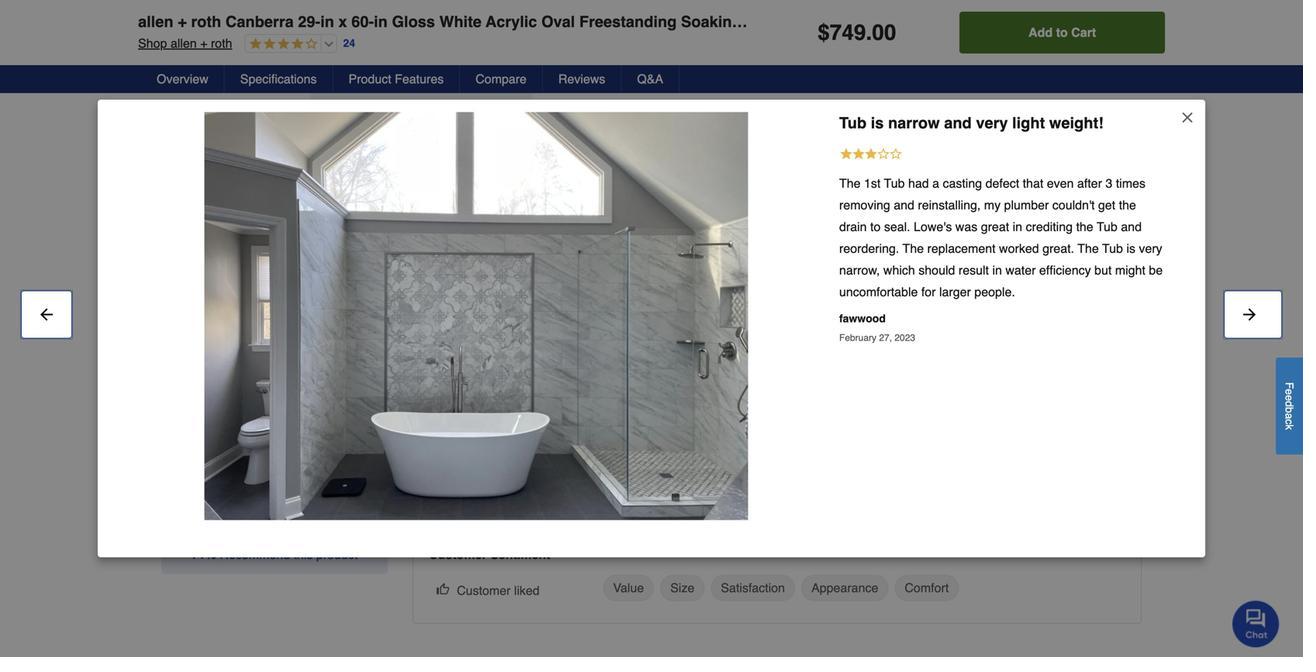Task type: vqa. For each thing, say whether or not it's contained in the screenshot.
the bottommost 7
no



Task type: describe. For each thing, give the bounding box(es) containing it.
lowe's
[[914, 220, 952, 234]]

1 soaking bathtub from the left
[[358, 71, 447, 85]]

0 vertical spatial allen
[[138, 13, 173, 31]]

gloss
[[392, 13, 435, 31]]

5
[[351, 304, 360, 322]]

13.75 cell
[[358, 118, 486, 133]]

allen + roth canberra 29-in x 60-in gloss white acrylic oval freestanding soaking bathtub with drain (reversible drain)
[[138, 13, 1021, 31]]

couldn't
[[1053, 198, 1095, 212]]

k
[[1284, 425, 1296, 430]]

appearance
[[812, 581, 879, 595]]

chevron up image
[[1138, 241, 1153, 257]]

water
[[1006, 263, 1036, 277]]

16.8 cell
[[579, 118, 707, 133]]

cell for 29
[[800, 165, 928, 181]]

cell for 18.3
[[800, 118, 928, 133]]

to inside the 1st tub had a casting defect that even after 3 times removing and reinstalling, my plumber couldn't get the drain to seal. lowe's was great in crediting the tub and reordering. the replacement worked great. the tub is very narrow, which should result in water efficiency but might be uncomfortable for larger people.
[[871, 220, 881, 234]]

0 vertical spatial is
[[871, 114, 884, 132]]

should
[[919, 263, 955, 277]]

%
[[205, 547, 216, 562]]

oval
[[542, 13, 575, 31]]

749
[[830, 20, 866, 45]]

size
[[671, 581, 695, 595]]

that
[[1023, 176, 1044, 190]]

bath therapy type
[[161, 71, 271, 85]]

$
[[818, 20, 830, 45]]

type
[[243, 71, 271, 85]]

value button
[[603, 575, 654, 601]]

24 inside '4.1 out of 5 24 review s'
[[247, 326, 259, 338]]

1 horizontal spatial the
[[903, 241, 924, 256]]

close image
[[1180, 110, 1196, 125]]

even
[[1047, 176, 1074, 190]]

2 horizontal spatial and
[[1121, 220, 1142, 234]]

1 vertical spatial a
[[1284, 413, 1296, 419]]

f e e d b a c k button
[[1276, 358, 1304, 455]]

be
[[1149, 263, 1163, 277]]

weight!
[[1050, 114, 1104, 132]]

narrow
[[888, 114, 940, 132]]

people.
[[975, 285, 1016, 299]]

freestanding
[[580, 13, 677, 31]]

c
[[1284, 419, 1296, 425]]

1st
[[864, 176, 881, 190]]

1 bathtub from the left
[[406, 71, 447, 85]]

4%
[[362, 419, 376, 430]]

add to cart
[[1029, 25, 1096, 40]]

29 for 3rd 29 cell
[[1021, 166, 1035, 180]]

center
[[1052, 24, 1087, 38]]

efficiency
[[1040, 263, 1091, 277]]

in up people.
[[993, 263, 1002, 277]]

1 vertical spatial reviews button
[[133, 225, 1170, 274]]

which
[[884, 263, 915, 277]]

tub up 'but'
[[1103, 241, 1123, 256]]

review for write a review
[[276, 482, 318, 497]]

customer sentiment
[[429, 547, 550, 562]]

product features button
[[333, 65, 460, 93]]

29 for second 29 cell from left
[[579, 166, 593, 180]]

size button
[[660, 575, 705, 601]]

features
[[395, 72, 444, 86]]

seal.
[[884, 220, 911, 234]]

customer for customer sentiment
[[429, 547, 487, 562]]

hide filters button
[[413, 479, 547, 515]]

of
[[334, 304, 347, 322]]

back center
[[1021, 24, 1087, 38]]

2 reversible cell from the left
[[800, 23, 928, 39]]

2 8% from the top
[[362, 438, 376, 448]]

18.3 cell
[[1021, 118, 1149, 133]]

width
[[218, 166, 252, 180]]

1 reversible cell from the left
[[358, 23, 486, 39]]

2 horizontal spatial the
[[1078, 241, 1099, 256]]

fawwood february 27, 2023
[[840, 312, 916, 343]]

2 e from the top
[[1284, 395, 1296, 401]]

a inside the 1st tub had a casting defect that even after 3 times removing and reinstalling, my plumber couldn't get the drain to seal. lowe's was great in crediting the tub and reordering. the replacement worked great. the tub is very narrow, which should result in water efficiency but might be uncomfortable for larger people.
[[933, 176, 940, 190]]

fawwood
[[840, 312, 886, 325]]

soaking left bathtub
[[681, 13, 742, 31]]

common
[[161, 166, 214, 180]]

review for 24 customer review s
[[491, 455, 534, 469]]

recommend
[[220, 547, 290, 562]]

larger
[[940, 285, 971, 299]]

1 29 cell from the left
[[358, 165, 486, 181]]

(inches) for soaking depth (inches)
[[251, 118, 299, 133]]

common width (inches)
[[161, 166, 303, 180]]

back center cell
[[1021, 23, 1149, 39]]

reinstalling,
[[918, 198, 981, 212]]

1 soaking bathtub cell from the left
[[358, 71, 486, 86]]

1 vertical spatial +
[[200, 36, 207, 50]]

q&a button
[[622, 65, 680, 93]]

light
[[1013, 114, 1045, 132]]

hide filters
[[454, 490, 522, 504]]

acrylic
[[486, 13, 537, 31]]

s inside '4.1 out of 5 24 review s'
[[297, 326, 303, 338]]

defect
[[986, 176, 1020, 190]]

0 horizontal spatial and
[[894, 198, 915, 212]]

00
[[872, 20, 897, 45]]

location
[[196, 24, 248, 38]]

after
[[1078, 176, 1103, 190]]

1 horizontal spatial drain
[[844, 13, 884, 31]]

great
[[981, 220, 1010, 234]]

the 1st tub had a casting defect that even after 3 times removing and reinstalling, my plumber couldn't get the drain to seal. lowe's was great in crediting the tub and reordering. the replacement worked great. the tub is very narrow, which should result in water efficiency but might be uncomfortable for larger people.
[[840, 176, 1163, 299]]

f
[[1284, 382, 1296, 389]]

reordering.
[[840, 241, 900, 256]]

my
[[984, 198, 1001, 212]]

add to cart button
[[960, 12, 1165, 54]]

compare button
[[460, 65, 543, 93]]

2 soaking bathtub from the left
[[579, 71, 668, 85]]

drain
[[840, 220, 867, 234]]

plumber
[[1004, 198, 1049, 212]]

shop
[[138, 36, 167, 50]]

0 vertical spatial 4.1 stars image
[[246, 37, 318, 52]]

(reversible
[[888, 13, 972, 31]]

2 29 cell from the left
[[579, 165, 707, 181]]

1 8% from the top
[[362, 400, 376, 411]]

shop allen + roth
[[138, 36, 232, 50]]

might
[[1116, 263, 1146, 277]]

reviews for the bottommost reviews button
[[151, 238, 225, 259]]

1 horizontal spatial the
[[1119, 198, 1137, 212]]

2 soaking bathtub cell from the left
[[579, 71, 707, 86]]

tub left narrow
[[840, 114, 867, 132]]

27,
[[879, 332, 892, 343]]

center cell
[[579, 23, 707, 39]]

q&a
[[637, 72, 664, 86]]

24 for 24 customer review s
[[413, 455, 427, 469]]

specifications
[[240, 72, 317, 86]]

18.3
[[1021, 118, 1045, 133]]

2 vertical spatial a
[[265, 482, 272, 497]]

to inside button
[[1056, 25, 1068, 40]]

therapy
[[192, 71, 240, 85]]

4% button
[[174, 419, 376, 430]]

arrow left image
[[37, 305, 56, 324]]

out
[[308, 304, 330, 322]]

1 horizontal spatial and
[[944, 114, 972, 132]]



Task type: locate. For each thing, give the bounding box(es) containing it.
0 horizontal spatial reversible
[[358, 24, 416, 38]]

bathtub
[[746, 13, 805, 31]]

f e e d b a c k
[[1284, 382, 1296, 430]]

cell up removing
[[800, 165, 928, 181]]

drain right with
[[844, 13, 884, 31]]

review inside '4.1 out of 5 24 review s'
[[262, 326, 297, 338]]

1 horizontal spatial a
[[933, 176, 940, 190]]

liked
[[514, 583, 540, 598]]

0 horizontal spatial reversible cell
[[358, 23, 486, 39]]

very up "be"
[[1139, 241, 1163, 256]]

very inside the 1st tub had a casting defect that even after 3 times removing and reinstalling, my plumber couldn't get the drain to seal. lowe's was great in crediting the tub and reordering. the replacement worked great. the tub is very narrow, which should result in water efficiency but might be uncomfortable for larger people.
[[1139, 241, 1163, 256]]

1 e from the top
[[1284, 389, 1296, 395]]

to left seal.
[[871, 220, 881, 234]]

0 vertical spatial a
[[933, 176, 940, 190]]

2 horizontal spatial 29 cell
[[1021, 165, 1149, 181]]

1 vertical spatial 24
[[247, 326, 259, 338]]

0 vertical spatial roth
[[191, 13, 221, 31]]

drain left "location"
[[161, 24, 192, 38]]

0 vertical spatial customer
[[430, 455, 488, 469]]

filters
[[485, 490, 522, 504]]

0 vertical spatial the
[[1119, 198, 1137, 212]]

the up "which" on the right top of page
[[903, 241, 924, 256]]

2 vertical spatial customer
[[457, 583, 511, 598]]

crediting
[[1026, 220, 1073, 234]]

29 cell up couldn't
[[1021, 165, 1149, 181]]

13.75
[[358, 118, 389, 133]]

s up hide filters 'button'
[[534, 455, 541, 469]]

3 29 cell from the left
[[1021, 165, 1149, 181]]

allen
[[138, 13, 173, 31], [171, 36, 197, 50]]

0 vertical spatial review
[[262, 326, 297, 338]]

1 horizontal spatial reversible cell
[[800, 23, 928, 39]]

2 29 from the left
[[579, 166, 593, 180]]

x
[[339, 13, 347, 31]]

reviews
[[559, 72, 606, 86], [151, 238, 225, 259]]

roth up bath therapy type
[[211, 36, 232, 50]]

.
[[866, 20, 872, 45]]

1 horizontal spatial 29 cell
[[579, 165, 707, 181]]

tub down get
[[1097, 220, 1118, 234]]

0 horizontal spatial the
[[1077, 220, 1094, 234]]

bathtub down center cell
[[627, 71, 668, 85]]

result
[[959, 263, 989, 277]]

the left 1st
[[840, 176, 861, 190]]

soaking bathtub cell
[[358, 71, 486, 86], [579, 71, 707, 86]]

a right write
[[265, 482, 272, 497]]

the up 'but'
[[1078, 241, 1099, 256]]

0 vertical spatial reviews
[[559, 72, 606, 86]]

1 horizontal spatial very
[[1139, 241, 1163, 256]]

in left x
[[321, 13, 334, 31]]

1 horizontal spatial bathtub
[[627, 71, 668, 85]]

worked
[[999, 241, 1039, 256]]

replacement
[[928, 241, 996, 256]]

0 vertical spatial reviews button
[[543, 65, 622, 93]]

uploaded image image
[[204, 112, 749, 520], [579, 358, 731, 373], [739, 358, 891, 373], [1058, 358, 1210, 373]]

2 horizontal spatial a
[[1284, 413, 1296, 419]]

0 horizontal spatial 24
[[247, 326, 259, 338]]

reviews up 16.8
[[559, 72, 606, 86]]

1 vertical spatial review
[[491, 455, 534, 469]]

is inside the 1st tub had a casting defect that even after 3 times removing and reinstalling, my plumber couldn't get the drain to seal. lowe's was great in crediting the tub and reordering. the replacement worked great. the tub is very narrow, which should result in water efficiency but might be uncomfortable for larger people.
[[1127, 241, 1136, 256]]

29 cell
[[358, 165, 486, 181], [579, 165, 707, 181], [1021, 165, 1149, 181]]

soaking bathtub
[[358, 71, 447, 85], [579, 71, 668, 85]]

the
[[1119, 198, 1137, 212], [1077, 220, 1094, 234]]

1 cell from the top
[[800, 118, 928, 133]]

1 vertical spatial s
[[534, 455, 541, 469]]

cell
[[800, 118, 928, 133], [800, 165, 928, 181]]

+ up shop allen + roth
[[178, 13, 187, 31]]

2 vertical spatial and
[[1121, 220, 1142, 234]]

soaking bathtub down center cell
[[579, 71, 668, 85]]

1 horizontal spatial 24
[[343, 37, 355, 49]]

1 vertical spatial is
[[1127, 241, 1136, 256]]

0 horizontal spatial to
[[871, 220, 881, 234]]

is left chevron up image
[[1127, 241, 1136, 256]]

24 up 54% "button"
[[247, 326, 259, 338]]

2 vertical spatial 24
[[413, 455, 427, 469]]

customer liked
[[457, 583, 540, 598]]

a
[[933, 176, 940, 190], [1284, 413, 1296, 419], [265, 482, 272, 497]]

1 horizontal spatial 29
[[579, 166, 593, 180]]

24 customer review s
[[413, 455, 541, 469]]

comfort
[[905, 581, 949, 595]]

3
[[1106, 176, 1113, 190]]

29 cell down 16.8 cell on the top
[[579, 165, 707, 181]]

2 horizontal spatial 29
[[1021, 166, 1035, 180]]

0 vertical spatial +
[[178, 13, 187, 31]]

soaking depth (inches)
[[161, 118, 299, 133]]

4.1
[[282, 304, 304, 322]]

in place but broken product image image
[[419, 358, 571, 373]]

1 vertical spatial 8%
[[362, 438, 376, 448]]

1 vertical spatial and
[[894, 198, 915, 212]]

and
[[944, 114, 972, 132], [894, 198, 915, 212], [1121, 220, 1142, 234]]

(inches) right width
[[256, 166, 303, 180]]

d
[[1284, 401, 1296, 407]]

star
[[179, 438, 199, 448]]

great.
[[1043, 241, 1075, 256]]

1 horizontal spatial soaking bathtub cell
[[579, 71, 707, 86]]

center
[[579, 24, 616, 38]]

0 horizontal spatial bathtub
[[406, 71, 447, 85]]

review down the 4.1
[[262, 326, 297, 338]]

white
[[440, 13, 482, 31]]

29 down 13.75
[[358, 166, 371, 180]]

in up worked
[[1013, 220, 1023, 234]]

1 horizontal spatial +
[[200, 36, 207, 50]]

e up b
[[1284, 395, 1296, 401]]

cart
[[1072, 25, 1096, 40]]

soaking bathtub cell down center cell
[[579, 71, 707, 86]]

1 vertical spatial the
[[1077, 220, 1094, 234]]

29-
[[298, 13, 321, 31]]

2 bathtub from the left
[[627, 71, 668, 85]]

review right write
[[276, 482, 318, 497]]

25%
[[357, 382, 376, 393]]

customer down customer sentiment at the bottom
[[457, 583, 511, 598]]

appearance button
[[802, 575, 889, 601]]

filter image
[[438, 491, 451, 504]]

24 for 24
[[343, 37, 355, 49]]

2 horizontal spatial 24
[[413, 455, 427, 469]]

soaking down center
[[579, 71, 624, 85]]

25% button
[[174, 382, 376, 393]]

(inches) right depth
[[251, 118, 299, 133]]

compare
[[476, 72, 527, 86]]

3 29 from the left
[[1021, 166, 1035, 180]]

1 horizontal spatial is
[[1127, 241, 1136, 256]]

1 vertical spatial (inches)
[[256, 166, 303, 180]]

0 horizontal spatial very
[[976, 114, 1008, 132]]

1 horizontal spatial s
[[534, 455, 541, 469]]

1 vertical spatial reviews
[[151, 238, 225, 259]]

a right had
[[933, 176, 940, 190]]

29
[[358, 166, 371, 180], [579, 166, 593, 180], [1021, 166, 1035, 180]]

satisfaction
[[721, 581, 785, 595]]

$ 749 . 00
[[818, 20, 897, 45]]

(inches) for common width (inches)
[[256, 166, 303, 180]]

is left narrow
[[871, 114, 884, 132]]

1 horizontal spatial reversible
[[800, 24, 859, 38]]

4.1 stars image left the 4.1
[[189, 302, 276, 324]]

s down the 4.1
[[297, 326, 303, 338]]

8% button
[[174, 400, 376, 411]]

reversible for 2nd reversible cell from the right
[[358, 24, 416, 38]]

29 for first 29 cell from left
[[358, 166, 371, 180]]

4.1 stars image down canberra
[[246, 37, 318, 52]]

drain location
[[161, 24, 248, 38]]

0 horizontal spatial the
[[840, 176, 861, 190]]

1 vertical spatial allen
[[171, 36, 197, 50]]

very
[[976, 114, 1008, 132], [1139, 241, 1163, 256]]

customer up thumb up "image"
[[429, 547, 487, 562]]

+ up therapy
[[200, 36, 207, 50]]

customer
[[430, 455, 488, 469], [429, 547, 487, 562], [457, 583, 511, 598]]

february
[[840, 332, 877, 343]]

e up d
[[1284, 389, 1296, 395]]

1 horizontal spatial to
[[1056, 25, 1068, 40]]

value
[[613, 581, 644, 595]]

1 vertical spatial cell
[[800, 165, 928, 181]]

29 cell down 13.75 cell
[[358, 165, 486, 181]]

0 vertical spatial s
[[297, 326, 303, 338]]

thumb up image
[[437, 583, 449, 595]]

8% down 4%
[[362, 438, 376, 448]]

bath
[[161, 71, 188, 85]]

the right get
[[1119, 198, 1137, 212]]

and up chevron up image
[[1121, 220, 1142, 234]]

4.1 out of 5 24 review s
[[247, 304, 360, 338]]

1 horizontal spatial soaking bathtub
[[579, 71, 668, 85]]

reviews for the topmost reviews button
[[559, 72, 606, 86]]

chat invite button image
[[1233, 600, 1280, 648]]

soaking bathtub up 13.75 cell
[[358, 71, 447, 85]]

review
[[262, 326, 297, 338], [491, 455, 534, 469], [276, 482, 318, 497]]

0 vertical spatial 8%
[[362, 400, 376, 411]]

0 horizontal spatial 29 cell
[[358, 165, 486, 181]]

0 vertical spatial to
[[1056, 25, 1068, 40]]

a up k
[[1284, 413, 1296, 419]]

review up filters
[[491, 455, 534, 469]]

29 down 16.8
[[579, 166, 593, 180]]

s
[[297, 326, 303, 338], [534, 455, 541, 469]]

and right narrow
[[944, 114, 972, 132]]

2 reversible from the left
[[800, 24, 859, 38]]

customer for customer liked
[[457, 583, 511, 598]]

cell up 1st
[[800, 118, 928, 133]]

1 29 from the left
[[358, 166, 371, 180]]

reversible
[[358, 24, 416, 38], [800, 24, 859, 38]]

0 horizontal spatial +
[[178, 13, 187, 31]]

reviews down common
[[151, 238, 225, 259]]

0 horizontal spatial 29
[[358, 166, 371, 180]]

customer up hide
[[430, 455, 488, 469]]

0 horizontal spatial is
[[871, 114, 884, 132]]

1 vertical spatial to
[[871, 220, 881, 234]]

roth
[[191, 13, 221, 31], [211, 36, 232, 50]]

0 vertical spatial very
[[976, 114, 1008, 132]]

canberra
[[226, 13, 294, 31]]

1 vertical spatial very
[[1139, 241, 1163, 256]]

bathtub up 13.75 cell
[[406, 71, 447, 85]]

1 vertical spatial 4.1 stars image
[[189, 302, 276, 324]]

soaking up 13.75
[[358, 71, 402, 85]]

tub right 1st
[[884, 176, 905, 190]]

1 reversible from the left
[[358, 24, 416, 38]]

review inside write a review button
[[276, 482, 318, 497]]

soaking bathtub cell up 13.75 cell
[[358, 71, 486, 86]]

hide
[[454, 490, 481, 504]]

reviews button
[[543, 65, 622, 93], [133, 225, 1170, 274]]

reversible for 2nd reversible cell
[[800, 24, 859, 38]]

soaking left depth
[[161, 118, 209, 133]]

8% up 4%
[[362, 400, 376, 411]]

24 down x
[[343, 37, 355, 49]]

to right 'add'
[[1056, 25, 1068, 40]]

4.1 stars image
[[246, 37, 318, 52], [189, 302, 276, 324]]

0 horizontal spatial a
[[265, 482, 272, 497]]

but
[[1095, 263, 1112, 277]]

0 horizontal spatial soaking bathtub cell
[[358, 71, 486, 86]]

specifications button
[[225, 65, 333, 93]]

1 horizontal spatial reviews
[[559, 72, 606, 86]]

0 horizontal spatial soaking bathtub
[[358, 71, 447, 85]]

29 right defect
[[1021, 166, 1035, 180]]

roth up shop allen + roth
[[191, 13, 221, 31]]

allen up shop
[[138, 13, 173, 31]]

1 vertical spatial customer
[[429, 547, 487, 562]]

add
[[1029, 25, 1053, 40]]

0 horizontal spatial s
[[297, 326, 303, 338]]

0 vertical spatial 24
[[343, 37, 355, 49]]

get
[[1099, 198, 1116, 212]]

casting
[[943, 176, 982, 190]]

and up seal.
[[894, 198, 915, 212]]

in left gloss
[[374, 13, 388, 31]]

0 horizontal spatial drain
[[161, 24, 192, 38]]

with
[[809, 13, 840, 31]]

60-
[[352, 13, 374, 31]]

24 up hide filters 'button'
[[413, 455, 427, 469]]

0 horizontal spatial reviews
[[151, 238, 225, 259]]

0 vertical spatial and
[[944, 114, 972, 132]]

allen right shop
[[171, 36, 197, 50]]

1 vertical spatial roth
[[211, 36, 232, 50]]

very left light
[[976, 114, 1008, 132]]

bathtub
[[406, 71, 447, 85], [627, 71, 668, 85]]

2 vertical spatial review
[[276, 482, 318, 497]]

write a review
[[231, 482, 318, 497]]

the down couldn't
[[1077, 220, 1094, 234]]

reversible cell
[[358, 23, 486, 39], [800, 23, 928, 39]]

0 vertical spatial (inches)
[[251, 118, 299, 133]]

drain)
[[976, 13, 1021, 31]]

0 vertical spatial cell
[[800, 118, 928, 133]]

reversible left . at the top of the page
[[800, 24, 859, 38]]

removing
[[840, 198, 891, 212]]

arrow right image
[[1241, 305, 1259, 324]]

reversible right x
[[358, 24, 416, 38]]

2 cell from the top
[[800, 165, 928, 181]]



